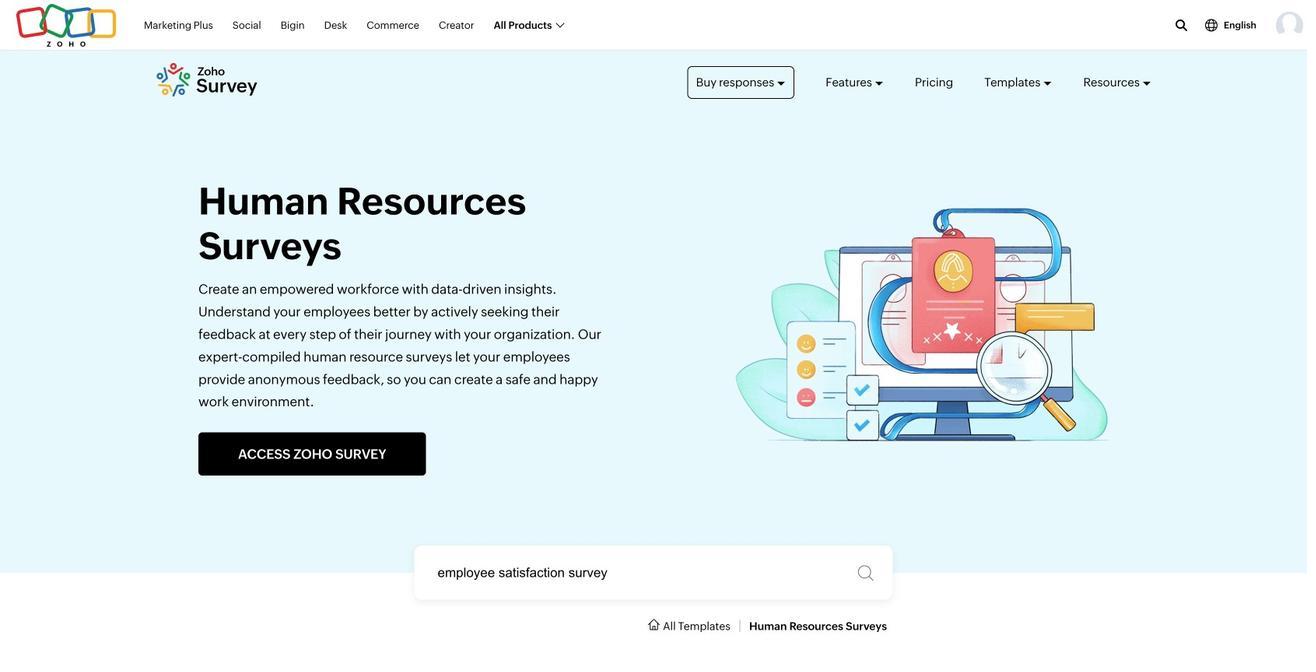 Task type: vqa. For each thing, say whether or not it's contained in the screenshot.
New for FSM
no



Task type: locate. For each thing, give the bounding box(es) containing it.
human resources surveys image
[[736, 208, 1109, 441]]



Task type: describe. For each thing, give the bounding box(es) containing it.
zoho survey logo image
[[156, 63, 258, 97]]

greg robinson image
[[1276, 12, 1304, 39]]

Search for a 250+ survey template text field
[[414, 546, 893, 600]]



